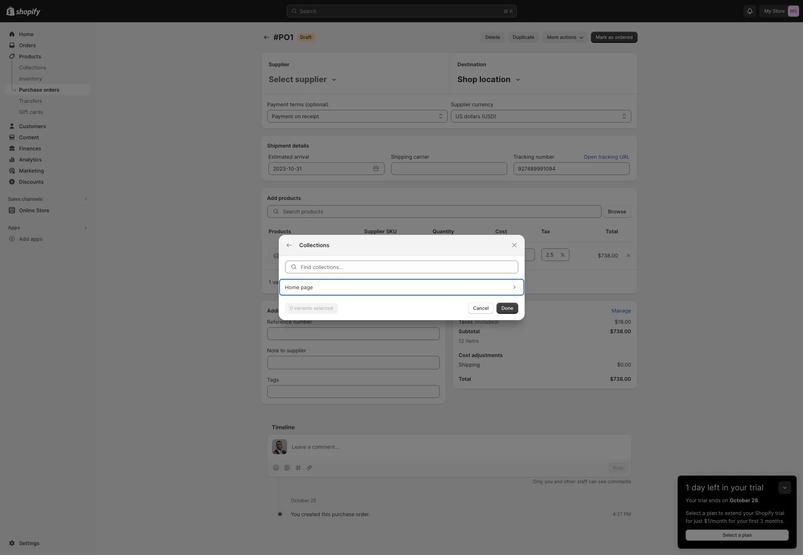 Task type: locate. For each thing, give the bounding box(es) containing it.
payment on receipt
[[272, 113, 319, 120]]

purchase for order.
[[332, 511, 355, 518]]

shipping for shipping carrier
[[391, 154, 413, 160]]

october
[[730, 497, 751, 504], [291, 498, 310, 504]]

1 horizontal spatial select
[[723, 532, 738, 538]]

note to supplier
[[267, 347, 306, 354]]

apps button
[[5, 222, 91, 233]]

1 for 1 day left in your trial
[[686, 483, 690, 493]]

1 vertical spatial details
[[294, 308, 311, 314]]

1 left day
[[686, 483, 690, 493]]

a for select a plan
[[739, 532, 742, 538]]

payment left 'terms'
[[267, 101, 289, 108]]

0 horizontal spatial number
[[294, 319, 312, 325]]

a inside 'link'
[[739, 532, 742, 538]]

1 vertical spatial home
[[285, 284, 300, 291]]

home inside collections dialog
[[285, 284, 300, 291]]

supplier up us
[[451, 101, 471, 108]]

variant
[[273, 279, 289, 285]]

1 vertical spatial payment
[[272, 113, 294, 120]]

0 horizontal spatial total
[[459, 376, 472, 382]]

purchase left order
[[298, 279, 321, 285]]

1 vertical spatial cost
[[459, 308, 471, 314]]

supplier for supplier sku
[[365, 228, 385, 235]]

manage button
[[608, 305, 637, 316]]

a for select a plan to extend your shopify trial for just $1/month for your first 3 months.
[[703, 510, 706, 517]]

0 vertical spatial plan
[[708, 510, 718, 517]]

Find collections... text field
[[301, 261, 519, 274]]

collections up inventory
[[19, 64, 46, 71]]

1 vertical spatial select
[[723, 532, 738, 538]]

comments
[[608, 479, 632, 485]]

1 horizontal spatial october
[[730, 497, 751, 504]]

select for select a plan
[[723, 532, 738, 538]]

trial up 28
[[750, 483, 764, 493]]

select
[[686, 510, 702, 517], [723, 532, 738, 538]]

home for home page
[[285, 284, 300, 291]]

25
[[311, 498, 317, 504]]

total down cost adjustments
[[459, 376, 472, 382]]

add left "apps"
[[19, 236, 29, 242]]

2 horizontal spatial trial
[[776, 510, 785, 517]]

2 vertical spatial supplier
[[365, 228, 385, 235]]

select down the select a plan to extend your shopify trial for just $1/month for your first 3 months.
[[723, 532, 738, 538]]

2 vertical spatial your
[[738, 518, 748, 524]]

1 vertical spatial shipping
[[459, 362, 480, 368]]

0 horizontal spatial home
[[19, 31, 34, 37]]

0 horizontal spatial products
[[19, 53, 41, 60]]

1 horizontal spatial to
[[719, 510, 724, 517]]

1 horizontal spatial plan
[[743, 532, 753, 538]]

1 vertical spatial products
[[269, 228, 291, 235]]

sales channels button
[[5, 194, 91, 205]]

this
[[322, 511, 331, 518]]

cost adjustments
[[459, 352, 503, 359]]

october left 25
[[291, 498, 310, 504]]

home link
[[5, 29, 91, 40]]

months.
[[766, 518, 785, 524]]

1 vertical spatial on
[[291, 279, 297, 285]]

taxes
[[459, 319, 473, 325]]

2 horizontal spatial supplier
[[451, 101, 471, 108]]

1 day left in your trial
[[686, 483, 764, 493]]

supplier sku
[[365, 228, 397, 235]]

0 vertical spatial number
[[536, 154, 555, 160]]

payment down 'terms'
[[272, 113, 294, 120]]

0 vertical spatial details
[[293, 143, 309, 149]]

your up first at bottom
[[744, 510, 755, 517]]

currency
[[473, 101, 494, 108]]

1 left variant
[[269, 279, 271, 285]]

2 vertical spatial on
[[723, 497, 729, 504]]

(optional)
[[306, 101, 329, 108]]

3
[[761, 518, 764, 524]]

number
[[536, 154, 555, 160], [294, 319, 312, 325]]

0 horizontal spatial october
[[291, 498, 310, 504]]

number right tracking at the top of page
[[536, 154, 555, 160]]

sales channels
[[8, 196, 43, 202]]

on down 'payment terms (optional)'
[[295, 113, 301, 120]]

1 vertical spatial supplier
[[451, 101, 471, 108]]

0 horizontal spatial shipping
[[391, 154, 413, 160]]

1 vertical spatial 1
[[686, 483, 690, 493]]

cost for cost
[[496, 228, 508, 235]]

trial right your
[[699, 497, 708, 504]]

0 vertical spatial $738.00
[[599, 253, 619, 259]]

1 horizontal spatial 1
[[686, 483, 690, 493]]

done button
[[497, 303, 519, 314]]

transfers
[[19, 98, 42, 104]]

details up reference number on the left
[[294, 308, 311, 314]]

0 horizontal spatial add
[[19, 236, 29, 242]]

arrival
[[294, 154, 309, 160]]

taxes (included)
[[459, 319, 499, 325]]

supplier
[[269, 61, 290, 67], [451, 101, 471, 108], [365, 228, 385, 235]]

purchase orders
[[19, 87, 60, 93]]

you
[[291, 511, 300, 518]]

4:27 pm
[[613, 511, 632, 517]]

trial inside the select a plan to extend your shopify trial for just $1/month for your first 3 months.
[[776, 510, 785, 517]]

for down the extend
[[729, 518, 736, 524]]

products up men's
[[269, 228, 291, 235]]

0 vertical spatial products
[[19, 53, 41, 60]]

1 horizontal spatial products
[[269, 228, 291, 235]]

details for shipment details
[[293, 143, 309, 149]]

1 horizontal spatial collections
[[300, 242, 330, 249]]

october up the extend
[[730, 497, 751, 504]]

0 vertical spatial purchase
[[298, 279, 321, 285]]

0 vertical spatial collections
[[19, 64, 46, 71]]

details for additional details
[[294, 308, 311, 314]]

tax
[[542, 228, 551, 235]]

select a plan
[[723, 532, 753, 538]]

0 vertical spatial supplier
[[269, 61, 290, 67]]

channels
[[22, 196, 43, 202]]

purchase right this
[[332, 511, 355, 518]]

(included)
[[475, 319, 499, 325]]

1 horizontal spatial trial
[[750, 483, 764, 493]]

trial up months.
[[776, 510, 785, 517]]

0 horizontal spatial for
[[686, 518, 693, 524]]

to right the note
[[281, 347, 286, 354]]

your
[[732, 483, 748, 493], [744, 510, 755, 517], [738, 518, 748, 524]]

plan down first at bottom
[[743, 532, 753, 538]]

adjustments
[[472, 352, 503, 359]]

0 horizontal spatial to
[[281, 347, 286, 354]]

0 horizontal spatial trial
[[699, 497, 708, 504]]

a up just
[[703, 510, 706, 517]]

plan inside select a plan 'link'
[[743, 532, 753, 538]]

1
[[269, 279, 271, 285], [686, 483, 690, 493]]

2 vertical spatial $738.00
[[611, 376, 632, 382]]

0 horizontal spatial 1
[[269, 279, 271, 285]]

your right "in"
[[732, 483, 748, 493]]

k
[[510, 8, 514, 14]]

on right variant
[[291, 279, 297, 285]]

1 horizontal spatial shipping
[[459, 362, 480, 368]]

0 vertical spatial add
[[267, 195, 278, 201]]

pm
[[625, 511, 632, 517]]

open tracking url
[[584, 154, 630, 160]]

destination
[[458, 61, 487, 67]]

open tracking url link
[[580, 151, 635, 162]]

1 vertical spatial $738.00
[[611, 328, 632, 335]]

plan up $1/month
[[708, 510, 718, 517]]

2 vertical spatial cost
[[459, 352, 471, 359]]

number down additional details
[[294, 319, 312, 325]]

1 horizontal spatial add
[[267, 195, 278, 201]]

open
[[584, 154, 598, 160]]

1 horizontal spatial purchase
[[332, 511, 355, 518]]

collections up the jeans
[[300, 242, 330, 249]]

select inside 'link'
[[723, 532, 738, 538]]

cost
[[496, 228, 508, 235], [459, 308, 471, 314], [459, 352, 471, 359]]

details up arrival
[[293, 143, 309, 149]]

items
[[466, 338, 479, 344]]

home left page
[[285, 284, 300, 291]]

details
[[293, 143, 309, 149], [294, 308, 311, 314]]

$1/month
[[705, 518, 728, 524]]

apps
[[30, 236, 43, 242]]

1 horizontal spatial a
[[739, 532, 742, 538]]

summary
[[472, 308, 496, 314]]

1 vertical spatial to
[[719, 510, 724, 517]]

select a plan to extend your shopify trial for just $1/month for your first 3 months.
[[686, 510, 785, 524]]

transfers link
[[5, 95, 91, 106]]

ends
[[710, 497, 721, 504]]

only you and other staff can see comments
[[534, 479, 632, 485]]

gift
[[19, 109, 28, 115]]

your left first at bottom
[[738, 518, 748, 524]]

plan inside the select a plan to extend your shopify trial for just $1/month for your first 3 months.
[[708, 510, 718, 517]]

select up just
[[686, 510, 702, 517]]

a
[[703, 510, 706, 517], [739, 532, 742, 538]]

0 horizontal spatial purchase
[[298, 279, 321, 285]]

1 vertical spatial purchase
[[332, 511, 355, 518]]

supplier
[[287, 347, 306, 354]]

1 vertical spatial collections
[[300, 242, 330, 249]]

extend
[[726, 510, 742, 517]]

left
[[708, 483, 721, 493]]

collections dialog
[[0, 235, 804, 320]]

0 horizontal spatial supplier
[[269, 61, 290, 67]]

1 horizontal spatial number
[[536, 154, 555, 160]]

0 vertical spatial home
[[19, 31, 34, 37]]

shipping left carrier
[[391, 154, 413, 160]]

purchase
[[298, 279, 321, 285], [332, 511, 355, 518]]

shipping down cost adjustments
[[459, 362, 480, 368]]

trial
[[750, 483, 764, 493], [699, 497, 708, 504], [776, 510, 785, 517]]

1 vertical spatial number
[[294, 319, 312, 325]]

products up "collections" link on the left of the page
[[19, 53, 41, 60]]

delete button
[[481, 32, 505, 43]]

avatar with initials b n image
[[272, 439, 287, 455]]

a down the select a plan to extend your shopify trial for just $1/month for your first 3 months.
[[739, 532, 742, 538]]

0 vertical spatial on
[[295, 113, 301, 120]]

home down the shopify image
[[19, 31, 34, 37]]

1 vertical spatial plan
[[743, 532, 753, 538]]

plan
[[708, 510, 718, 517], [743, 532, 753, 538]]

to up $1/month
[[719, 510, 724, 517]]

supplier down #po1
[[269, 61, 290, 67]]

1 vertical spatial add
[[19, 236, 29, 242]]

1 vertical spatial a
[[739, 532, 742, 538]]

0 vertical spatial select
[[686, 510, 702, 517]]

collections inside dialog
[[300, 242, 330, 249]]

as
[[609, 34, 614, 40]]

add inside button
[[19, 236, 29, 242]]

1 for 1 variant on purchase order
[[269, 279, 271, 285]]

home for home
[[19, 31, 34, 37]]

$0.00
[[618, 362, 632, 368]]

$738.00
[[599, 253, 619, 259], [611, 328, 632, 335], [611, 376, 632, 382]]

supplier left the sku
[[365, 228, 385, 235]]

0 vertical spatial a
[[703, 510, 706, 517]]

0 horizontal spatial collections
[[19, 64, 46, 71]]

shopify
[[756, 510, 775, 517]]

1 horizontal spatial supplier
[[365, 228, 385, 235]]

cost for cost adjustments
[[459, 352, 471, 359]]

supplier for supplier currency
[[451, 101, 471, 108]]

mark as ordered
[[596, 34, 633, 40]]

shipment
[[267, 143, 291, 149]]

cancel button
[[469, 303, 494, 314]]

for
[[686, 518, 693, 524], [729, 518, 736, 524]]

1 horizontal spatial home
[[285, 284, 300, 291]]

1 inside "dropdown button"
[[686, 483, 690, 493]]

0 vertical spatial cost
[[496, 228, 508, 235]]

total down browse button
[[606, 228, 619, 235]]

supplier for supplier
[[269, 61, 290, 67]]

0 vertical spatial your
[[732, 483, 748, 493]]

1 vertical spatial trial
[[699, 497, 708, 504]]

on
[[295, 113, 301, 120], [291, 279, 297, 285], [723, 497, 729, 504]]

a inside the select a plan to extend your shopify trial for just $1/month for your first 3 months.
[[703, 510, 706, 517]]

add for add products
[[267, 195, 278, 201]]

0 vertical spatial payment
[[267, 101, 289, 108]]

add left the products
[[267, 195, 278, 201]]

add apps button
[[5, 233, 91, 245]]

0 vertical spatial trial
[[750, 483, 764, 493]]

0 horizontal spatial plan
[[708, 510, 718, 517]]

select inside the select a plan to extend your shopify trial for just $1/month for your first 3 months.
[[686, 510, 702, 517]]

2 vertical spatial trial
[[776, 510, 785, 517]]

shipping
[[391, 154, 413, 160], [459, 362, 480, 368]]

0 vertical spatial shipping
[[391, 154, 413, 160]]

other
[[564, 479, 576, 485]]

men's jeans
[[290, 249, 321, 256]]

0 horizontal spatial select
[[686, 510, 702, 517]]

gift cards
[[19, 109, 43, 115]]

0 vertical spatial total
[[606, 228, 619, 235]]

url
[[620, 154, 630, 160]]

staff
[[578, 479, 588, 485]]

for left just
[[686, 518, 693, 524]]

0 vertical spatial 1
[[269, 279, 271, 285]]

0 horizontal spatial a
[[703, 510, 706, 517]]

payment
[[267, 101, 289, 108], [272, 113, 294, 120]]

select for select a plan to extend your shopify trial for just $1/month for your first 3 months.
[[686, 510, 702, 517]]

total
[[606, 228, 619, 235], [459, 376, 472, 382]]

⌘ k
[[504, 8, 514, 14]]

1 horizontal spatial for
[[729, 518, 736, 524]]

on right ends
[[723, 497, 729, 504]]

0 vertical spatial to
[[281, 347, 286, 354]]

collections
[[19, 64, 46, 71], [300, 242, 330, 249]]



Task type: vqa. For each thing, say whether or not it's contained in the screenshot.
Search collections text box
no



Task type: describe. For each thing, give the bounding box(es) containing it.
tracking
[[599, 154, 619, 160]]

page
[[301, 284, 313, 291]]

$18.00
[[615, 319, 632, 325]]

first
[[750, 518, 759, 524]]

products link
[[5, 51, 91, 62]]

on inside 1 day left in your trial 'element'
[[723, 497, 729, 504]]

additional
[[267, 308, 293, 314]]

⌘
[[504, 8, 509, 14]]

delete
[[486, 34, 501, 40]]

#po1
[[274, 33, 294, 42]]

sales
[[8, 196, 20, 202]]

shipping for shipping
[[459, 362, 480, 368]]

duplicate
[[513, 34, 535, 40]]

inventory
[[19, 75, 42, 82]]

4:27
[[613, 511, 623, 517]]

jeans
[[307, 249, 321, 256]]

see
[[599, 479, 607, 485]]

trial inside 1 day left in your trial "dropdown button"
[[750, 483, 764, 493]]

tags
[[267, 377, 279, 383]]

settings
[[19, 540, 40, 547]]

browse button
[[604, 205, 632, 218]]

carrier
[[414, 154, 430, 160]]

cost for cost summary
[[459, 308, 471, 314]]

created
[[302, 511, 320, 518]]

2 for from the left
[[729, 518, 736, 524]]

purchase for order
[[298, 279, 321, 285]]

home page
[[285, 284, 313, 291]]

payment terms (optional)
[[267, 101, 329, 108]]

done
[[502, 305, 514, 311]]

1 vertical spatial total
[[459, 376, 472, 382]]

1 vertical spatial your
[[744, 510, 755, 517]]

october inside 1 day left in your trial 'element'
[[730, 497, 751, 504]]

you created this purchase order.
[[291, 511, 370, 518]]

tracking
[[514, 154, 535, 160]]

shipping carrier
[[391, 154, 430, 160]]

shopify image
[[16, 8, 41, 16]]

1 day left in your trial button
[[679, 476, 798, 493]]

plan for select a plan to extend your shopify trial for just $1/month for your first 3 months.
[[708, 510, 718, 517]]

terms
[[290, 101, 304, 108]]

inventory link
[[5, 73, 91, 84]]

number for reference number
[[294, 319, 312, 325]]

day
[[692, 483, 706, 493]]

men's
[[290, 249, 305, 256]]

1 horizontal spatial total
[[606, 228, 619, 235]]

products inside products link
[[19, 53, 41, 60]]

gift cards link
[[5, 106, 91, 118]]

duplicate link
[[509, 32, 540, 43]]

only
[[534, 479, 544, 485]]

collections link
[[5, 62, 91, 73]]

12
[[459, 338, 465, 344]]

settings link
[[5, 538, 91, 549]]

draft
[[300, 34, 312, 40]]

discounts link
[[5, 176, 91, 187]]

sku
[[387, 228, 397, 235]]

reference number
[[267, 319, 312, 325]]

order.
[[356, 511, 370, 518]]

select a plan link
[[686, 530, 790, 541]]

1 for from the left
[[686, 518, 693, 524]]

1 variant on purchase order
[[269, 279, 335, 285]]

cards
[[29, 109, 43, 115]]

plan for select a plan
[[743, 532, 753, 538]]

in
[[723, 483, 729, 493]]

number for tracking number
[[536, 154, 555, 160]]

order
[[322, 279, 335, 285]]

payment for payment on receipt
[[272, 113, 294, 120]]

october 25
[[291, 498, 317, 504]]

$738.00 for subtotal
[[611, 328, 632, 335]]

your trial ends on october 28 .
[[686, 497, 760, 504]]

apps
[[8, 225, 20, 231]]

purchase
[[19, 87, 42, 93]]

to inside the select a plan to extend your shopify trial for just $1/month for your first 3 months.
[[719, 510, 724, 517]]

payment for payment terms (optional)
[[267, 101, 289, 108]]

$738.00 for total
[[611, 376, 632, 382]]

you
[[545, 479, 553, 485]]

cancel
[[474, 305, 489, 311]]

discounts
[[19, 179, 44, 185]]

and
[[555, 479, 563, 485]]

mark as ordered button
[[592, 32, 638, 43]]

search
[[300, 8, 317, 14]]

ordered
[[616, 34, 633, 40]]

tracking number
[[514, 154, 555, 160]]

1 day left in your trial element
[[679, 497, 798, 549]]

estimated
[[269, 154, 293, 160]]

orders
[[43, 87, 60, 93]]

mark
[[596, 34, 608, 40]]

add for add apps
[[19, 236, 29, 242]]

Leave a comment... text field
[[292, 443, 627, 451]]

.
[[759, 497, 760, 504]]

your inside "dropdown button"
[[732, 483, 748, 493]]

receipt
[[303, 113, 319, 120]]



